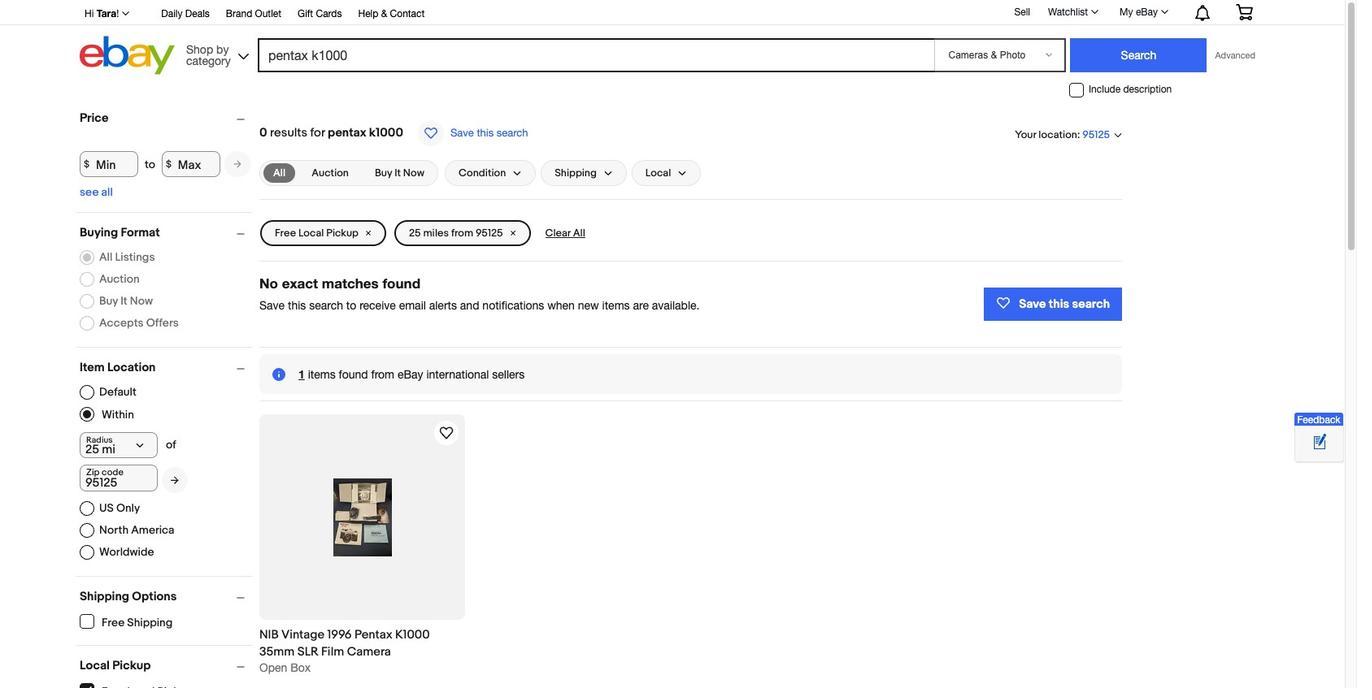 Task type: locate. For each thing, give the bounding box(es) containing it.
shipping up clear all 'link'
[[555, 167, 597, 180]]

0 horizontal spatial this
[[288, 299, 306, 312]]

all right clear
[[573, 227, 586, 240]]

0 horizontal spatial save this search
[[451, 127, 528, 139]]

2 horizontal spatial local
[[646, 167, 671, 180]]

clear all link
[[539, 220, 592, 246]]

1 vertical spatial from
[[371, 368, 395, 381]]

it down k1000
[[395, 167, 401, 180]]

k1000
[[395, 628, 430, 644]]

default
[[99, 386, 136, 399]]

2 vertical spatial shipping
[[127, 616, 173, 630]]

2 vertical spatial local
[[80, 659, 110, 674]]

95125 right :
[[1083, 129, 1110, 142]]

1 vertical spatial buy it now
[[99, 294, 153, 308]]

all for all listings
[[99, 251, 113, 264]]

all link
[[264, 163, 295, 183]]

from
[[451, 227, 473, 240], [371, 368, 395, 381]]

0 vertical spatial now
[[403, 167, 425, 180]]

to down 'matches'
[[346, 299, 356, 312]]

1 vertical spatial all
[[573, 227, 586, 240]]

1 $ from the left
[[84, 158, 90, 170]]

shipping inside 'link'
[[127, 616, 173, 630]]

2 horizontal spatial this
[[1049, 296, 1070, 312]]

1 vertical spatial items
[[308, 368, 336, 381]]

to left "maximum value in $" text box at the left of page
[[145, 157, 155, 171]]

free local pickup
[[275, 227, 359, 240]]

0 vertical spatial free
[[275, 227, 296, 240]]

1 vertical spatial 1 link
[[298, 368, 305, 381]]

0 vertical spatial found
[[383, 275, 421, 292]]

buy down k1000
[[375, 167, 392, 180]]

buy it now
[[375, 167, 425, 180], [99, 294, 153, 308]]

gift cards link
[[298, 6, 342, 24]]

0 horizontal spatial 95125
[[476, 227, 503, 240]]

price button
[[80, 111, 252, 126]]

open
[[259, 662, 287, 675]]

north america
[[99, 524, 174, 538]]

$ for minimum value in $ text field
[[84, 158, 90, 170]]

local button
[[632, 160, 701, 186]]

0 vertical spatial to
[[145, 157, 155, 171]]

1 horizontal spatial $
[[166, 158, 172, 170]]

1996
[[327, 628, 352, 644]]

0 vertical spatial all
[[273, 167, 286, 180]]

1 vertical spatial free
[[102, 616, 125, 630]]

0 vertical spatial ebay
[[1136, 7, 1158, 18]]

0 horizontal spatial search
[[309, 299, 343, 312]]

items
[[602, 299, 630, 312], [308, 368, 336, 381]]

1 horizontal spatial 1
[[1252, 2, 1257, 11]]

1 vertical spatial it
[[121, 294, 127, 308]]

0 horizontal spatial 1 link
[[298, 368, 305, 381]]

0 vertical spatial 95125
[[1083, 129, 1110, 142]]

shipping up free shipping 'link'
[[80, 590, 129, 605]]

1 horizontal spatial search
[[497, 127, 528, 139]]

0 vertical spatial pickup
[[326, 227, 359, 240]]

local up the exact
[[298, 227, 324, 240]]

1 horizontal spatial now
[[403, 167, 425, 180]]

condition button
[[445, 160, 536, 186]]

0 horizontal spatial 1
[[298, 368, 305, 381]]

buy
[[375, 167, 392, 180], [99, 294, 118, 308]]

Minimum Value in $ text field
[[80, 151, 138, 177]]

location
[[107, 360, 156, 376]]

0 vertical spatial auction
[[312, 167, 349, 180]]

from right miles
[[451, 227, 473, 240]]

1 vertical spatial auction
[[99, 272, 140, 286]]

nib vintage 1996 pentax k1000 35mm slr film camera link
[[259, 627, 465, 661]]

for
[[310, 125, 325, 141]]

auction down 0 results for pentax k1000
[[312, 167, 349, 180]]

found inside no exact matches found save this search to receive email alerts and notifications when new items are available.
[[383, 275, 421, 292]]

$ down price dropdown button
[[166, 158, 172, 170]]

None text field
[[80, 465, 158, 492]]

0 results for pentax k1000
[[259, 125, 403, 141]]

include description
[[1089, 84, 1172, 95]]

daily deals link
[[161, 6, 210, 24]]

now up accepts offers
[[130, 294, 153, 308]]

auction inside auction link
[[312, 167, 349, 180]]

0 vertical spatial shipping
[[555, 167, 597, 180]]

shipping inside dropdown button
[[555, 167, 597, 180]]

your
[[1015, 128, 1037, 141]]

help
[[358, 8, 379, 20]]

local pickup button
[[80, 659, 252, 674]]

free
[[275, 227, 296, 240], [102, 616, 125, 630]]

notifications
[[483, 299, 544, 312]]

1 horizontal spatial all
[[273, 167, 286, 180]]

pickup down free shipping
[[112, 659, 151, 674]]

buying format button
[[80, 225, 252, 241]]

location
[[1039, 128, 1078, 141]]

0 vertical spatial buy it now
[[375, 167, 425, 180]]

0 horizontal spatial auction
[[99, 272, 140, 286]]

1 vertical spatial to
[[346, 299, 356, 312]]

exact
[[282, 275, 318, 292]]

film
[[321, 645, 344, 661]]

0 horizontal spatial local
[[80, 659, 110, 674]]

1 inside account navigation
[[1252, 2, 1257, 11]]

item
[[80, 360, 105, 376]]

2 horizontal spatial all
[[573, 227, 586, 240]]

0 vertical spatial 1 link
[[1227, 0, 1263, 24]]

shipping options button
[[80, 590, 252, 605]]

free down shipping options
[[102, 616, 125, 630]]

all inside 'link'
[[573, 227, 586, 240]]

by
[[216, 43, 229, 56]]

north america link
[[80, 524, 174, 538]]

format
[[121, 225, 160, 241]]

pickup up 'matches'
[[326, 227, 359, 240]]

from inside 1 items found from ebay international sellers
[[371, 368, 395, 381]]

1 vertical spatial buy
[[99, 294, 118, 308]]

found down receive
[[339, 368, 368, 381]]

alerts
[[429, 299, 457, 312]]

0 horizontal spatial all
[[99, 251, 113, 264]]

1 horizontal spatial items
[[602, 299, 630, 312]]

to
[[145, 157, 155, 171], [346, 299, 356, 312]]

now inside no exact matches found 'main content'
[[403, 167, 425, 180]]

95125 right miles
[[476, 227, 503, 240]]

0 vertical spatial buy
[[375, 167, 392, 180]]

25
[[409, 227, 421, 240]]

1 horizontal spatial pickup
[[326, 227, 359, 240]]

0 horizontal spatial buy it now
[[99, 294, 153, 308]]

gift
[[298, 8, 313, 20]]

1 link inside region
[[298, 368, 305, 381]]

0 horizontal spatial from
[[371, 368, 395, 381]]

from down receive
[[371, 368, 395, 381]]

95125
[[1083, 129, 1110, 142], [476, 227, 503, 240]]

found
[[383, 275, 421, 292], [339, 368, 368, 381]]

0 horizontal spatial free
[[102, 616, 125, 630]]

search
[[497, 127, 528, 139], [1072, 296, 1110, 312], [309, 299, 343, 312]]

all down buying
[[99, 251, 113, 264]]

now down k1000
[[403, 167, 425, 180]]

buy up accepts
[[99, 294, 118, 308]]

free inside 'link'
[[102, 616, 125, 630]]

1 for 1
[[1252, 2, 1257, 11]]

local right shipping dropdown button
[[646, 167, 671, 180]]

1 horizontal spatial 95125
[[1083, 129, 1110, 142]]

ebay
[[1136, 7, 1158, 18], [398, 368, 423, 381]]

all down results
[[273, 167, 286, 180]]

local pickup
[[80, 659, 151, 674]]

0 vertical spatial items
[[602, 299, 630, 312]]

1 vertical spatial 95125
[[476, 227, 503, 240]]

pickup inside no exact matches found 'main content'
[[326, 227, 359, 240]]

and
[[460, 299, 479, 312]]

local down free shipping 'link'
[[80, 659, 110, 674]]

k1000
[[369, 125, 403, 141]]

None submit
[[1071, 38, 1207, 72]]

all for all
[[273, 167, 286, 180]]

matches
[[322, 275, 379, 292]]

found up 'email'
[[383, 275, 421, 292]]

0 horizontal spatial ebay
[[398, 368, 423, 381]]

1 horizontal spatial buy
[[375, 167, 392, 180]]

1 vertical spatial pickup
[[112, 659, 151, 674]]

1 link
[[1227, 0, 1263, 24], [298, 368, 305, 381]]

hi
[[85, 8, 94, 20]]

0 vertical spatial 1
[[1252, 2, 1257, 11]]

1 horizontal spatial auction
[[312, 167, 349, 180]]

2 horizontal spatial search
[[1072, 296, 1110, 312]]

1 vertical spatial save this search button
[[984, 288, 1122, 321]]

0 horizontal spatial buy
[[99, 294, 118, 308]]

1 horizontal spatial 1 link
[[1227, 0, 1263, 24]]

price
[[80, 111, 109, 126]]

buy it now up accepts
[[99, 294, 153, 308]]

us only link
[[80, 502, 140, 516]]

1 horizontal spatial found
[[383, 275, 421, 292]]

brand
[[226, 8, 252, 20]]

search inside no exact matches found save this search to receive email alerts and notifications when new items are available.
[[309, 299, 343, 312]]

local for local pickup
[[80, 659, 110, 674]]

0 horizontal spatial found
[[339, 368, 368, 381]]

0 horizontal spatial items
[[308, 368, 336, 381]]

2 vertical spatial all
[[99, 251, 113, 264]]

see all button
[[80, 185, 113, 199]]

$ up 'see'
[[84, 158, 90, 170]]

95125 inside your location : 95125
[[1083, 129, 1110, 142]]

ebay left international
[[398, 368, 423, 381]]

1 horizontal spatial local
[[298, 227, 324, 240]]

ebay right my
[[1136, 7, 1158, 18]]

!
[[116, 8, 119, 20]]

1 vertical spatial found
[[339, 368, 368, 381]]

1 vertical spatial ebay
[[398, 368, 423, 381]]

2 $ from the left
[[166, 158, 172, 170]]

1 horizontal spatial it
[[395, 167, 401, 180]]

it up accepts
[[121, 294, 127, 308]]

1 horizontal spatial from
[[451, 227, 473, 240]]

pentax
[[355, 628, 393, 644]]

0 vertical spatial local
[[646, 167, 671, 180]]

1 vertical spatial shipping
[[80, 590, 129, 605]]

1 inside region
[[298, 368, 305, 381]]

found inside 1 items found from ebay international sellers
[[339, 368, 368, 381]]

brand outlet link
[[226, 6, 281, 24]]

this inside no exact matches found save this search to receive email alerts and notifications when new items are available.
[[288, 299, 306, 312]]

items inside no exact matches found save this search to receive email alerts and notifications when new items are available.
[[602, 299, 630, 312]]

free up the exact
[[275, 227, 296, 240]]

1 horizontal spatial save this search
[[1019, 296, 1110, 312]]

1 vertical spatial 1
[[298, 368, 305, 381]]

us
[[99, 502, 114, 516]]

buy it now down k1000
[[375, 167, 425, 180]]

0 vertical spatial it
[[395, 167, 401, 180]]

1 horizontal spatial to
[[346, 299, 356, 312]]

0 vertical spatial save this search button
[[413, 120, 533, 147]]

clear
[[545, 227, 571, 240]]

shipping down options on the bottom left
[[127, 616, 173, 630]]

0 horizontal spatial save
[[259, 299, 285, 312]]

0 horizontal spatial save this search button
[[413, 120, 533, 147]]

nib vintage 1996 pentax k1000 35mm slr film camera image
[[333, 479, 392, 557]]

accepts
[[99, 316, 144, 330]]

my ebay
[[1120, 7, 1158, 18]]

0 horizontal spatial pickup
[[112, 659, 151, 674]]

1 horizontal spatial ebay
[[1136, 7, 1158, 18]]

0 horizontal spatial now
[[130, 294, 153, 308]]

0 vertical spatial from
[[451, 227, 473, 240]]

1 horizontal spatial buy it now
[[375, 167, 425, 180]]

sell
[[1015, 6, 1030, 18]]

all listings
[[99, 251, 155, 264]]

0 horizontal spatial $
[[84, 158, 90, 170]]

free inside no exact matches found 'main content'
[[275, 227, 296, 240]]

local inside dropdown button
[[646, 167, 671, 180]]

auction down all listings
[[99, 272, 140, 286]]

free for free shipping
[[102, 616, 125, 630]]

1 horizontal spatial free
[[275, 227, 296, 240]]



Task type: vqa. For each thing, say whether or not it's contained in the screenshot.
Up To 10% Off Atv And Utv Parts And Accessories text box
no



Task type: describe. For each thing, give the bounding box(es) containing it.
ebay inside 1 items found from ebay international sellers
[[398, 368, 423, 381]]

my
[[1120, 7, 1133, 18]]

of
[[166, 438, 176, 452]]

cards
[[316, 8, 342, 20]]

new
[[578, 299, 599, 312]]

contact
[[390, 8, 425, 20]]

help & contact link
[[358, 6, 425, 24]]

95125 for your location : 95125
[[1083, 129, 1110, 142]]

save inside no exact matches found save this search to receive email alerts and notifications when new items are available.
[[259, 299, 285, 312]]

item location button
[[80, 360, 252, 376]]

results
[[270, 125, 308, 141]]

worldwide link
[[80, 546, 154, 560]]

0 horizontal spatial to
[[145, 157, 155, 171]]

ebay inside "link"
[[1136, 7, 1158, 18]]

All selected text field
[[273, 166, 286, 181]]

items inside 1 items found from ebay international sellers
[[308, 368, 336, 381]]

gift cards
[[298, 8, 342, 20]]

1 horizontal spatial save
[[451, 127, 474, 139]]

buy it now inside no exact matches found 'main content'
[[375, 167, 425, 180]]

box
[[290, 662, 311, 675]]

Search for anything text field
[[260, 40, 932, 71]]

watchlist link
[[1039, 2, 1106, 22]]

slr
[[297, 645, 319, 661]]

daily
[[161, 8, 183, 20]]

free shipping
[[102, 616, 173, 630]]

free for free local pickup
[[275, 227, 296, 240]]

35mm
[[259, 645, 295, 661]]

outlet
[[255, 8, 281, 20]]

only
[[116, 502, 140, 516]]

options
[[132, 590, 177, 605]]

nib vintage 1996 pentax k1000 35mm slr film camera open box
[[259, 628, 430, 675]]

local for local
[[646, 167, 671, 180]]

auction link
[[302, 163, 359, 183]]

worldwide
[[99, 546, 154, 560]]

nib
[[259, 628, 279, 644]]

1 vertical spatial now
[[130, 294, 153, 308]]

see
[[80, 185, 99, 199]]

description
[[1124, 84, 1172, 95]]

all
[[101, 185, 113, 199]]

1 region
[[259, 355, 1122, 394]]

pentax
[[328, 125, 366, 141]]

25 miles from 95125
[[409, 227, 503, 240]]

1 horizontal spatial save this search button
[[984, 288, 1122, 321]]

default link
[[80, 386, 136, 400]]

free local pickup link
[[260, 220, 386, 246]]

no exact matches found main content
[[253, 103, 1129, 689]]

are
[[633, 299, 649, 312]]

watch nib vintage 1996 pentax k1000 35mm slr film camera image
[[437, 424, 456, 443]]

1 horizontal spatial this
[[477, 127, 494, 139]]

buying
[[80, 225, 118, 241]]

shipping for shipping
[[555, 167, 597, 180]]

item location
[[80, 360, 156, 376]]

it inside buy it now link
[[395, 167, 401, 180]]

1 link inside account navigation
[[1227, 0, 1263, 24]]

&
[[381, 8, 387, 20]]

no
[[259, 275, 278, 292]]

Maximum Value in $ text field
[[162, 151, 220, 177]]

america
[[131, 524, 174, 538]]

see all
[[80, 185, 113, 199]]

tara
[[97, 7, 116, 20]]

shop by category button
[[179, 36, 252, 71]]

shop by category banner
[[76, 0, 1266, 79]]

available.
[[652, 299, 700, 312]]

buy it now link
[[365, 163, 434, 183]]

buy inside no exact matches found 'main content'
[[375, 167, 392, 180]]

condition
[[459, 167, 506, 180]]

shop
[[186, 43, 213, 56]]

sellers
[[492, 368, 525, 381]]

95125 for 25 miles from 95125
[[476, 227, 503, 240]]

hi tara !
[[85, 7, 119, 20]]

none submit inside shop by category banner
[[1071, 38, 1207, 72]]

vintage
[[281, 628, 325, 644]]

0 vertical spatial save this search
[[451, 127, 528, 139]]

my ebay link
[[1111, 2, 1176, 22]]

account navigation
[[76, 0, 1266, 25]]

clear all
[[545, 227, 586, 240]]

shipping for shipping options
[[80, 590, 129, 605]]

0
[[259, 125, 267, 141]]

camera
[[347, 645, 391, 661]]

shipping button
[[541, 160, 627, 186]]

2 horizontal spatial save
[[1019, 296, 1046, 312]]

offers
[[146, 316, 179, 330]]

1 vertical spatial local
[[298, 227, 324, 240]]

within
[[102, 408, 134, 422]]

1 items found from ebay international sellers
[[298, 368, 525, 381]]

shipping options
[[80, 590, 177, 605]]

accepts offers
[[99, 316, 179, 330]]

miles
[[423, 227, 449, 240]]

listings
[[115, 251, 155, 264]]

apply within filter image
[[171, 475, 179, 486]]

your location : 95125
[[1015, 128, 1110, 142]]

receive
[[360, 299, 396, 312]]

nib vintage 1996 pentax k1000 35mm slr film camera heading
[[259, 628, 430, 661]]

free shipping link
[[80, 615, 173, 630]]

help & contact
[[358, 8, 425, 20]]

deals
[[185, 8, 210, 20]]

25 miles from 95125 link
[[394, 220, 531, 246]]

daily deals
[[161, 8, 210, 20]]

1 for 1 items found from ebay international sellers
[[298, 368, 305, 381]]

when
[[548, 299, 575, 312]]

sell link
[[1007, 6, 1038, 18]]

us only
[[99, 502, 140, 516]]

$ for "maximum value in $" text box at the left of page
[[166, 158, 172, 170]]

1 vertical spatial save this search
[[1019, 296, 1110, 312]]

0 horizontal spatial it
[[121, 294, 127, 308]]

shop by category
[[186, 43, 231, 67]]

to inside no exact matches found save this search to receive email alerts and notifications when new items are available.
[[346, 299, 356, 312]]

advanced link
[[1207, 39, 1264, 72]]



